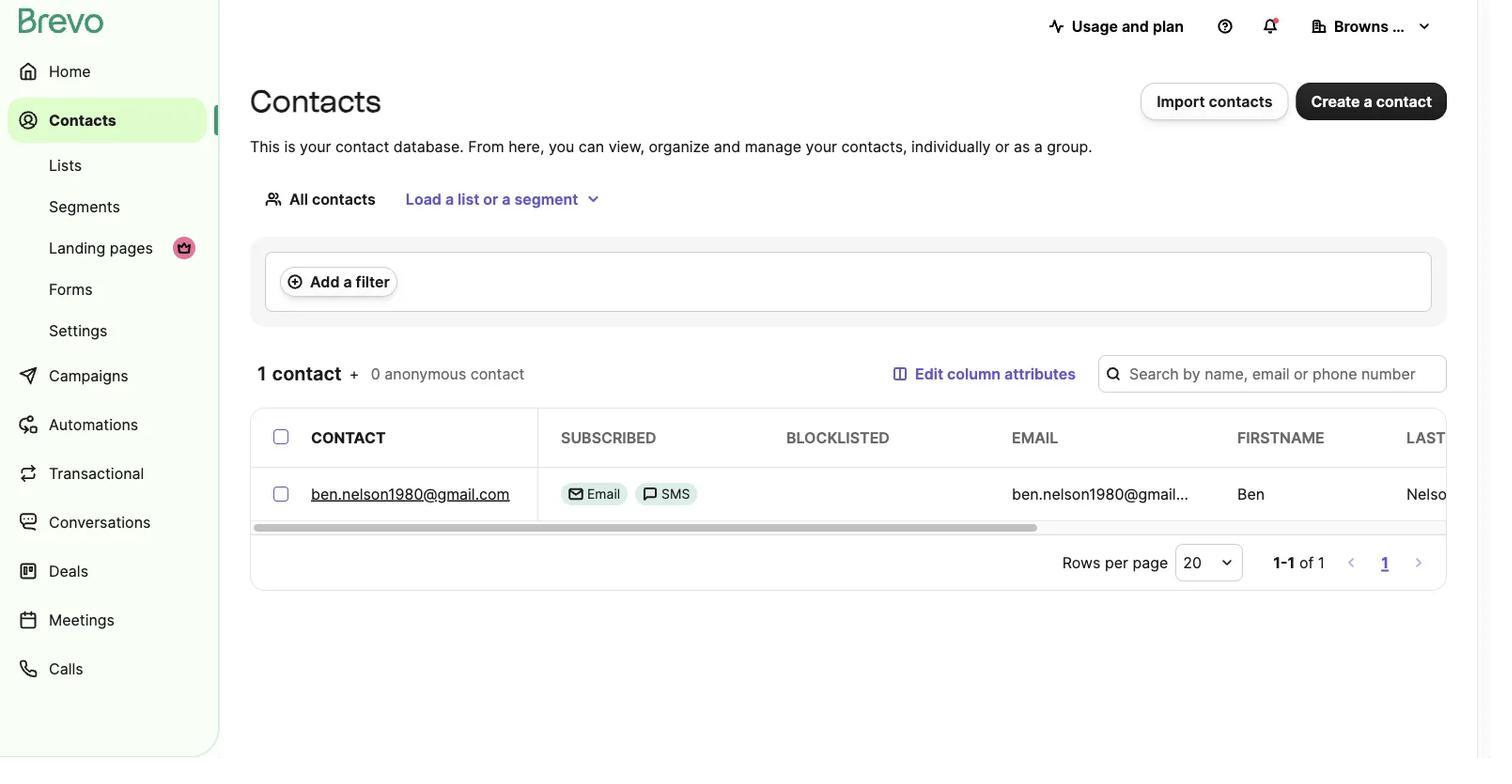 Task type: locate. For each thing, give the bounding box(es) containing it.
ben.nelson1980@gmail.com down contact at the bottom of page
[[311, 485, 510, 503]]

2 your from the left
[[806, 137, 837, 156]]

as
[[1014, 137, 1030, 156]]

browns enterprise
[[1334, 17, 1468, 35]]

your
[[300, 137, 331, 156], [806, 137, 837, 156]]

landing
[[49, 239, 105, 257]]

0 horizontal spatial and
[[714, 137, 741, 156]]

0 horizontal spatial contacts
[[312, 190, 376, 208]]

contacts right "import"
[[1209, 92, 1273, 110]]

contacts
[[1209, 92, 1273, 110], [312, 190, 376, 208]]

you
[[549, 137, 575, 156]]

1 your from the left
[[300, 137, 331, 156]]

1 button
[[1378, 550, 1393, 576]]

left___c25ys image left email
[[569, 487, 584, 502]]

ben.nelson1980@gmail.com link
[[311, 483, 510, 506]]

deals link
[[8, 549, 207, 594]]

contact
[[311, 429, 386, 447]]

a right add
[[343, 273, 352, 291]]

1 vertical spatial and
[[714, 137, 741, 156]]

a right as
[[1034, 137, 1043, 156]]

or left as
[[995, 137, 1010, 156]]

edit column attributes
[[915, 365, 1076, 383]]

home link
[[8, 49, 207, 94]]

enterprise
[[1393, 17, 1468, 35]]

segments
[[49, 197, 120, 216]]

edit column attributes button
[[878, 355, 1091, 393]]

of
[[1300, 554, 1314, 572]]

campaigns link
[[8, 353, 207, 398]]

and inside button
[[1122, 17, 1149, 35]]

automations link
[[8, 402, 207, 447]]

0 vertical spatial or
[[995, 137, 1010, 156]]

group.
[[1047, 137, 1093, 156]]

usage and plan
[[1072, 17, 1184, 35]]

add
[[310, 273, 340, 291]]

1 horizontal spatial contacts
[[1209, 92, 1273, 110]]

and left the plan
[[1122, 17, 1149, 35]]

this
[[250, 137, 280, 156]]

left___c25ys image for sms
[[643, 487, 658, 502]]

ben.nelson1980@gmail.com up rows per page
[[1012, 485, 1211, 503]]

1 inside button
[[1382, 554, 1389, 572]]

landing pages link
[[8, 229, 207, 267]]

settings
[[49, 321, 108, 340]]

or
[[995, 137, 1010, 156], [483, 190, 498, 208]]

a right create
[[1364, 92, 1373, 110]]

a
[[1364, 92, 1373, 110], [1034, 137, 1043, 156], [445, 190, 454, 208], [502, 190, 511, 208], [343, 273, 352, 291]]

pages
[[110, 239, 153, 257]]

1 horizontal spatial left___c25ys image
[[643, 487, 658, 502]]

your right the is
[[300, 137, 331, 156]]

1 left___c25ys image from the left
[[569, 487, 584, 502]]

contacts right all
[[312, 190, 376, 208]]

manage
[[745, 137, 802, 156]]

and left manage at top
[[714, 137, 741, 156]]

1 horizontal spatial your
[[806, 137, 837, 156]]

your right manage at top
[[806, 137, 837, 156]]

1 vertical spatial contacts
[[312, 190, 376, 208]]

1 vertical spatial or
[[483, 190, 498, 208]]

this is your contact database. from here, you can view, organize and manage your contacts, individually or as a group.
[[250, 137, 1093, 156]]

deals
[[49, 562, 88, 580]]

left___c25ys image left sms
[[643, 487, 658, 502]]

0 horizontal spatial your
[[300, 137, 331, 156]]

a for add a filter
[[343, 273, 352, 291]]

2 left___c25ys image from the left
[[643, 487, 658, 502]]

lists
[[49, 156, 82, 174]]

transactional
[[49, 464, 144, 483]]

contacts
[[250, 83, 381, 119], [49, 111, 116, 129]]

left___rvooi image
[[177, 241, 192, 256]]

firstname
[[1238, 429, 1325, 447]]

create a contact
[[1311, 92, 1432, 110]]

0 vertical spatial contacts
[[1209, 92, 1273, 110]]

home
[[49, 62, 91, 80]]

or right list
[[483, 190, 498, 208]]

1 horizontal spatial ben.nelson1980@gmail.com
[[1012, 485, 1211, 503]]

0 horizontal spatial left___c25ys image
[[569, 487, 584, 502]]

0 vertical spatial and
[[1122, 17, 1149, 35]]

0 horizontal spatial ben.nelson1980@gmail.com
[[311, 485, 510, 503]]

contact
[[1376, 92, 1432, 110], [335, 137, 389, 156], [272, 362, 342, 385], [471, 365, 525, 383]]

individually
[[912, 137, 991, 156]]

meetings
[[49, 611, 115, 629]]

contacts up the is
[[250, 83, 381, 119]]

email
[[587, 486, 620, 502]]

all contacts
[[289, 190, 376, 208]]

contacts up "lists"
[[49, 111, 116, 129]]

contact right anonymous
[[471, 365, 525, 383]]

usage
[[1072, 17, 1118, 35]]

contact right create
[[1376, 92, 1432, 110]]

blocklisted
[[787, 429, 890, 447]]

here,
[[509, 137, 544, 156]]

and
[[1122, 17, 1149, 35], [714, 137, 741, 156]]

left___c25ys image
[[569, 487, 584, 502], [643, 487, 658, 502]]

1 horizontal spatial contacts
[[250, 83, 381, 119]]

anonymous
[[385, 365, 466, 383]]

page
[[1133, 554, 1168, 572]]

0 horizontal spatial or
[[483, 190, 498, 208]]

contacts,
[[841, 137, 907, 156]]

1 horizontal spatial and
[[1122, 17, 1149, 35]]

ben.nelson1980@gmail.com
[[311, 485, 510, 503], [1012, 485, 1211, 503]]

a left list
[[445, 190, 454, 208]]

or inside button
[[483, 190, 498, 208]]

filter
[[356, 273, 390, 291]]

contacts inside button
[[1209, 92, 1273, 110]]

0
[[371, 365, 380, 383]]

0 horizontal spatial contacts
[[49, 111, 116, 129]]

import contacts button
[[1141, 83, 1289, 120]]

1
[[257, 362, 267, 385], [1288, 554, 1295, 572], [1318, 554, 1325, 572], [1382, 554, 1389, 572]]



Task type: vqa. For each thing, say whether or not it's contained in the screenshot.
Usage and plan button
yes



Task type: describe. For each thing, give the bounding box(es) containing it.
edit
[[915, 365, 944, 383]]

from
[[468, 137, 504, 156]]

email
[[1012, 429, 1058, 447]]

segments link
[[8, 188, 207, 226]]

contacts link
[[8, 98, 207, 143]]

list
[[458, 190, 480, 208]]

conversations link
[[8, 500, 207, 545]]

a for create a contact
[[1364, 92, 1373, 110]]

lists link
[[8, 147, 207, 184]]

browns
[[1334, 17, 1389, 35]]

1-
[[1274, 554, 1288, 572]]

load
[[406, 190, 442, 208]]

calls link
[[8, 647, 207, 692]]

1 horizontal spatial or
[[995, 137, 1010, 156]]

import
[[1157, 92, 1205, 110]]

add a filter button
[[280, 267, 397, 297]]

view,
[[609, 137, 645, 156]]

20
[[1183, 554, 1202, 572]]

rows
[[1063, 554, 1101, 572]]

contact up all contacts
[[335, 137, 389, 156]]

forms
[[49, 280, 93, 298]]

transactional link
[[8, 451, 207, 496]]

attributes
[[1005, 365, 1076, 383]]

plan
[[1153, 17, 1184, 35]]

browns enterprise button
[[1297, 8, 1468, 45]]

all
[[289, 190, 308, 208]]

subscribed
[[561, 429, 656, 447]]

lastname
[[1407, 429, 1491, 447]]

contacts for all contacts
[[312, 190, 376, 208]]

a for load a list or a segment
[[445, 190, 454, 208]]

create
[[1311, 92, 1360, 110]]

contacts inside contacts link
[[49, 111, 116, 129]]

20 button
[[1176, 544, 1244, 582]]

per
[[1105, 554, 1129, 572]]

contact inside button
[[1376, 92, 1432, 110]]

automations
[[49, 415, 138, 434]]

landing pages
[[49, 239, 153, 257]]

ben
[[1238, 485, 1265, 503]]

meetings link
[[8, 598, 207, 643]]

settings link
[[8, 312, 207, 350]]

segment
[[514, 190, 578, 208]]

contacts for import contacts
[[1209, 92, 1273, 110]]

column
[[947, 365, 1001, 383]]

organize
[[649, 137, 710, 156]]

1 ben.nelson1980@gmail.com from the left
[[311, 485, 510, 503]]

Search by name, email or phone number search field
[[1099, 355, 1447, 393]]

usage and plan button
[[1034, 8, 1199, 45]]

load a list or a segment
[[406, 190, 578, 208]]

nelson
[[1407, 485, 1456, 503]]

forms link
[[8, 271, 207, 308]]

can
[[579, 137, 604, 156]]

left___c25ys image for email
[[569, 487, 584, 502]]

contact inside 1 contact + 0 anonymous contact
[[471, 365, 525, 383]]

2 ben.nelson1980@gmail.com from the left
[[1012, 485, 1211, 503]]

1-1 of 1
[[1274, 554, 1325, 572]]

calls
[[49, 660, 83, 678]]

campaigns
[[49, 367, 128, 385]]

a right list
[[502, 190, 511, 208]]

add a filter
[[310, 273, 390, 291]]

contact left +
[[272, 362, 342, 385]]

conversations
[[49, 513, 151, 531]]

load a list or a segment button
[[391, 180, 616, 218]]

rows per page
[[1063, 554, 1168, 572]]

import contacts
[[1157, 92, 1273, 110]]

sms
[[662, 486, 690, 502]]

is
[[284, 137, 296, 156]]

create a contact button
[[1296, 83, 1447, 120]]

+
[[349, 365, 359, 383]]

1 contact + 0 anonymous contact
[[257, 362, 525, 385]]

database.
[[394, 137, 464, 156]]



